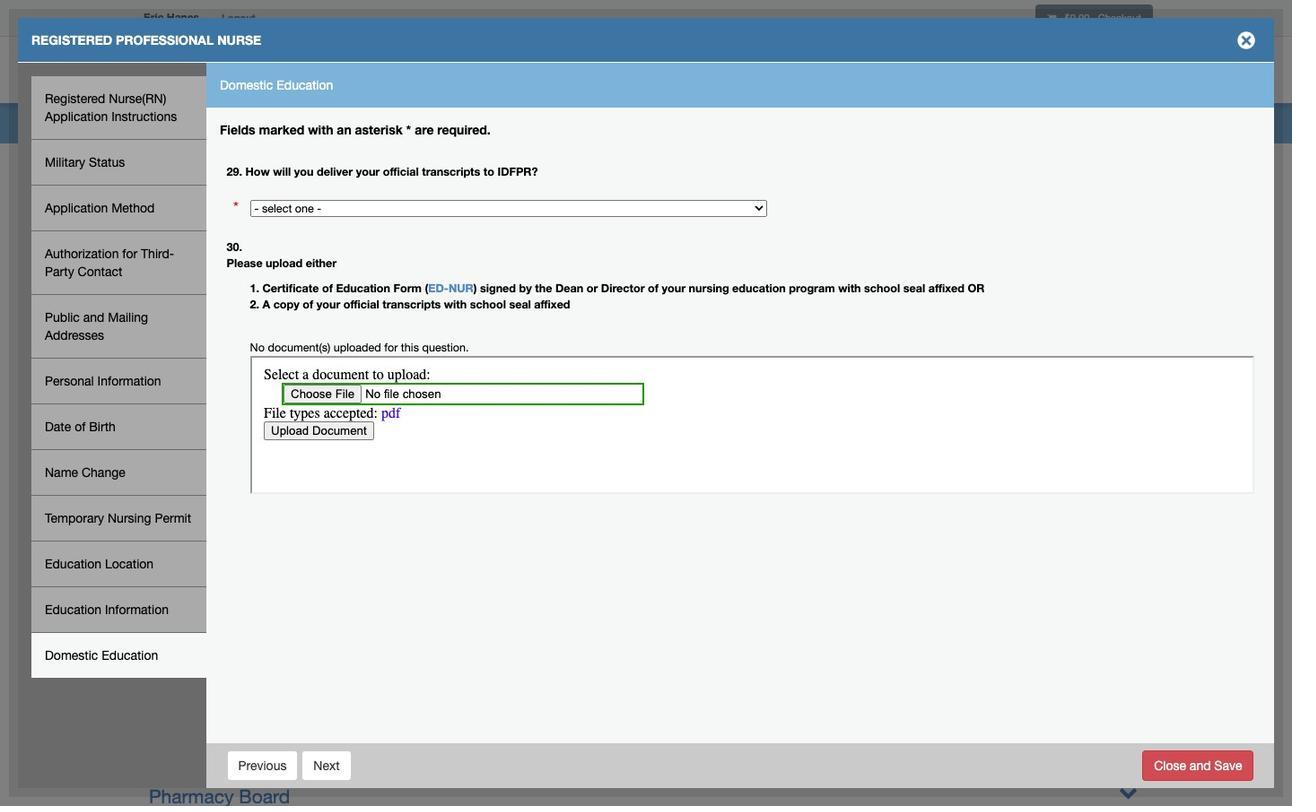 Task type: locate. For each thing, give the bounding box(es) containing it.
registered professional nurse
[[31, 32, 261, 48]]

1 vertical spatial information
[[105, 603, 169, 618]]

application down registered
[[45, 110, 108, 124]]

domestic down education information
[[45, 649, 98, 663]]

ed-
[[428, 282, 449, 295]]

affixed left or
[[929, 282, 965, 295]]

chiropractor)
[[478, 469, 588, 491]]

2 chevron down image from the top
[[1119, 754, 1138, 773]]

* down 29. on the top of page
[[233, 199, 239, 217]]

0 horizontal spatial school
[[470, 298, 506, 311]]

1 application from the top
[[45, 110, 108, 124]]

nurse(rn)
[[109, 92, 166, 106]]

nurse
[[217, 32, 261, 48]]

your left nursing
[[662, 282, 686, 295]]

official
[[383, 165, 419, 178], [344, 298, 379, 311]]

this
[[401, 341, 419, 354]]

no
[[250, 341, 265, 354]]

2 vertical spatial chevron down image
[[1119, 784, 1138, 802]]

education down education information
[[102, 649, 158, 663]]

account
[[958, 66, 1010, 78]]

*
[[406, 122, 411, 137], [233, 199, 239, 217]]

None button
[[227, 751, 298, 781], [302, 751, 352, 781], [1143, 751, 1254, 781], [227, 751, 298, 781], [302, 751, 352, 781], [1143, 751, 1254, 781]]

and
[[83, 311, 104, 325]]

the
[[535, 282, 552, 295]]

(rn,
[[276, 529, 312, 550]]

transcripts down form
[[383, 298, 441, 311]]

chevron down image inside the dental board link
[[1119, 348, 1138, 367]]

or
[[968, 282, 985, 295]]

uploaded
[[334, 341, 381, 354]]

with down ed-nur link
[[444, 298, 467, 311]]

1 vertical spatial application
[[45, 201, 108, 215]]

therapy
[[231, 440, 299, 461], [266, 757, 335, 778]]

asterisk
[[355, 122, 403, 137]]

for
[[122, 247, 137, 261], [384, 341, 398, 354]]

home link
[[864, 40, 925, 103]]

0 vertical spatial school
[[864, 282, 900, 295]]

certificate of education form ( ed-nur ) signed by the dean or director of your nursing education program with school seal affixed or a copy of your official transcripts with school seal affixed
[[263, 282, 985, 311]]

& left surgeon
[[368, 469, 379, 491]]

1 chevron down image from the top
[[1119, 348, 1138, 367]]

military
[[45, 155, 85, 170]]

registered
[[45, 92, 105, 106]]

0 vertical spatial affixed
[[929, 282, 965, 295]]

1 horizontal spatial *
[[406, 122, 411, 137]]

1 horizontal spatial school
[[864, 282, 900, 295]]

security,
[[239, 381, 311, 402]]

1 horizontal spatial your
[[356, 165, 380, 178]]

0 horizontal spatial your
[[317, 298, 340, 311]]

chevron down image inside occupational therapy board link
[[1119, 754, 1138, 773]]

2 medical from the top
[[149, 499, 215, 521]]

& left nail
[[418, 321, 430, 343]]

30. please upload either
[[227, 241, 337, 270]]

1 vertical spatial transcripts
[[383, 298, 441, 311]]

school right program
[[864, 282, 900, 295]]

&
[[418, 321, 430, 343], [413, 381, 424, 402], [368, 469, 379, 491], [461, 469, 472, 491], [359, 529, 371, 550]]

0 vertical spatial transcripts
[[422, 165, 480, 178]]

information for personal information
[[97, 374, 161, 389]]

dental board link
[[149, 348, 1138, 373]]

transcripts left to
[[422, 165, 480, 178]]

1 vertical spatial your
[[662, 282, 686, 295]]

director
[[601, 282, 645, 295]]

1 vertical spatial *
[[233, 199, 239, 217]]

1 vertical spatial school
[[470, 298, 506, 311]]

your right deliver
[[356, 165, 380, 178]]

0 horizontal spatial official
[[344, 298, 379, 311]]

for inside authorization for third- party contact
[[122, 247, 137, 261]]

education inside the certificate of education form ( ed-nur ) signed by the dean or director of your nursing education program with school seal affixed or a copy of your official transcripts with school seal affixed
[[336, 282, 391, 295]]

detective, security, fingerprint & alarm contractor board limited liability company massage therapy board medical board (physician & surgeon & chiropractor) medical corporation
[[149, 381, 630, 521]]

domestic
[[220, 78, 273, 92], [45, 649, 98, 663]]

your
[[356, 165, 380, 178], [662, 282, 686, 295], [317, 298, 340, 311]]

checkout
[[1098, 12, 1142, 23]]

1 horizontal spatial domestic education
[[220, 78, 333, 92]]

2 vertical spatial start
[[140, 658, 167, 672]]

seal left or
[[904, 282, 926, 295]]

affixed down the
[[534, 298, 570, 311]]

1 horizontal spatial for
[[384, 341, 398, 354]]

domestic education down education information
[[45, 649, 158, 663]]

my
[[939, 66, 955, 78]]

change
[[82, 466, 125, 480]]

please
[[227, 257, 263, 270]]

2 vertical spatial with
[[444, 298, 467, 311]]

1 horizontal spatial affixed
[[929, 282, 965, 295]]

1 vertical spatial chevron down image
[[1119, 754, 1138, 773]]

temporary
[[45, 512, 104, 526]]

seal down by
[[509, 298, 531, 311]]

0 vertical spatial nursing
[[108, 512, 151, 526]]

school
[[864, 282, 900, 295], [470, 298, 506, 311]]

affixed
[[929, 282, 965, 295], [534, 298, 570, 311]]

medical
[[149, 469, 215, 491], [149, 499, 215, 521]]

home
[[878, 66, 910, 78]]

method
[[111, 201, 155, 215]]

temporary nursing permit
[[45, 512, 191, 526]]

contractor
[[484, 381, 574, 402]]

29.
[[227, 165, 242, 178]]

technology
[[473, 321, 569, 343]]

0 vertical spatial start
[[140, 602, 167, 617]]

$0.00 checkout
[[1062, 12, 1142, 23]]

1 vertical spatial start link
[[140, 630, 167, 644]]

information down dental
[[97, 374, 161, 389]]

education location
[[45, 557, 154, 572]]

0 vertical spatial information
[[97, 374, 161, 389]]

1 vertical spatial seal
[[509, 298, 531, 311]]

ed-nur link
[[428, 282, 474, 295]]

nursing
[[108, 512, 151, 526], [149, 529, 214, 550]]

with left the an
[[308, 122, 333, 137]]

2 start link from the top
[[140, 630, 167, 644]]

1 vertical spatial domestic
[[45, 649, 98, 663]]

1 vertical spatial start
[[140, 630, 167, 644]]

military status
[[45, 155, 125, 170]]

* left are
[[406, 122, 411, 137]]

of
[[322, 282, 333, 295], [648, 282, 659, 295], [303, 298, 313, 311], [75, 420, 86, 434]]

an
[[337, 122, 352, 137]]

0 horizontal spatial domestic education
[[45, 649, 158, 663]]

information down the location
[[105, 603, 169, 618]]

architecture
[[149, 262, 251, 284]]

0 vertical spatial therapy
[[231, 440, 299, 461]]

birth
[[89, 420, 116, 434]]

1 horizontal spatial with
[[444, 298, 467, 311]]

information for education information
[[105, 603, 169, 618]]

1 vertical spatial with
[[839, 282, 861, 295]]

for left third-
[[122, 247, 137, 261]]

medical corporation link
[[149, 499, 321, 521]]

occupational therapy board link
[[149, 754, 1138, 778]]

agency
[[239, 292, 302, 313]]

2 start from the top
[[140, 630, 167, 644]]

education down education location
[[45, 603, 101, 618]]

application method
[[45, 201, 155, 215]]

a
[[263, 298, 270, 311]]

start link
[[140, 602, 167, 617], [140, 630, 167, 644], [140, 658, 167, 672]]

limited
[[149, 410, 211, 432]]

1 vertical spatial official
[[344, 298, 379, 311]]

for left this
[[384, 341, 398, 354]]

education left form
[[336, 282, 391, 295]]

close window image
[[1232, 26, 1261, 55]]

0 vertical spatial application
[[45, 110, 108, 124]]

0 vertical spatial with
[[308, 122, 333, 137]]

deliver
[[317, 165, 353, 178]]

1 start from the top
[[140, 602, 167, 617]]

fields
[[220, 122, 255, 137]]

domestic education up marked on the top left of the page
[[220, 78, 333, 92]]

signed
[[480, 282, 516, 295]]

0 vertical spatial start link
[[140, 602, 167, 617]]

nursing left permit
[[108, 512, 151, 526]]

0 vertical spatial domestic
[[220, 78, 273, 92]]

nail
[[435, 321, 467, 343]]

0 horizontal spatial *
[[233, 199, 239, 217]]

personal
[[45, 374, 94, 389]]

0 vertical spatial medical
[[149, 469, 215, 491]]

chevron down image
[[1119, 348, 1138, 367], [1119, 754, 1138, 773], [1119, 784, 1138, 802]]

transcripts
[[422, 165, 480, 178], [383, 298, 441, 311]]

start
[[140, 602, 167, 617], [140, 630, 167, 644], [140, 658, 167, 672]]

nursing down permit
[[149, 529, 214, 550]]

mailing
[[108, 311, 148, 325]]

eric hanes
[[144, 11, 199, 24]]

0 vertical spatial chevron down image
[[1119, 348, 1138, 367]]

0 horizontal spatial affixed
[[534, 298, 570, 311]]

29. how will you deliver your official transcripts to idfpr?
[[227, 165, 538, 178]]

accounting board architecture board collection agency board barber, cosmetology, esthetics & nail technology board
[[149, 232, 625, 343]]

upload
[[266, 257, 303, 270]]

to
[[484, 165, 495, 178]]

0 horizontal spatial with
[[308, 122, 333, 137]]

public
[[45, 311, 80, 325]]

0 vertical spatial *
[[406, 122, 411, 137]]

1 horizontal spatial domestic
[[220, 78, 273, 92]]

school down signed
[[470, 298, 506, 311]]

1 vertical spatial medical
[[149, 499, 215, 521]]

my account link
[[925, 40, 1024, 103]]

1 vertical spatial domestic education
[[45, 649, 158, 663]]

with
[[308, 122, 333, 137], [839, 282, 861, 295], [444, 298, 467, 311]]

0 horizontal spatial for
[[122, 247, 137, 261]]

contact
[[78, 265, 122, 279]]

0 vertical spatial official
[[383, 165, 419, 178]]

lpn
[[318, 529, 354, 550]]

chevron down image for dental board
[[1119, 348, 1138, 367]]

0 vertical spatial seal
[[904, 282, 926, 295]]

2 vertical spatial start link
[[140, 658, 167, 672]]

0 vertical spatial for
[[122, 247, 137, 261]]

official up the esthetics at the left of page
[[344, 298, 379, 311]]

with right program
[[839, 282, 861, 295]]

chevron down image for occupational therapy board
[[1119, 754, 1138, 773]]

domestic up fields
[[220, 78, 273, 92]]

1 medical from the top
[[149, 469, 215, 491]]

your down certificate
[[317, 298, 340, 311]]

application up authorization
[[45, 201, 108, 215]]

1 vertical spatial therapy
[[266, 757, 335, 778]]

official down asterisk
[[383, 165, 419, 178]]



Task type: vqa. For each thing, say whether or not it's contained in the screenshot.
application
yes



Task type: describe. For each thing, give the bounding box(es) containing it.
alarm
[[430, 381, 479, 402]]

will
[[273, 165, 291, 178]]

education up marked on the top left of the page
[[277, 78, 333, 92]]

of down either at left
[[322, 282, 333, 295]]

3 chevron down image from the top
[[1119, 784, 1138, 802]]

1 start link from the top
[[140, 602, 167, 617]]

dental board
[[149, 351, 259, 373]]

dean
[[556, 282, 584, 295]]

instructions
[[111, 110, 177, 124]]

nur
[[449, 282, 474, 295]]

cosmetology,
[[215, 321, 331, 343]]

esthetics
[[336, 321, 413, 343]]

program
[[789, 282, 835, 295]]

logout
[[222, 12, 256, 23]]

transcripts inside the certificate of education form ( ed-nur ) signed by the dean or director of your nursing education program with school seal affixed or a copy of your official transcripts with school seal affixed
[[383, 298, 441, 311]]

personal information
[[45, 374, 161, 389]]

third-
[[141, 247, 174, 261]]

& right the lpn
[[359, 529, 371, 550]]

2 horizontal spatial with
[[839, 282, 861, 295]]

authorization
[[45, 247, 119, 261]]

idfpr?
[[498, 165, 538, 178]]

registered
[[31, 32, 112, 48]]

marked
[[259, 122, 305, 137]]

date of birth
[[45, 420, 116, 434]]

registered nurse(rn) application instructions
[[45, 92, 177, 124]]

official inside the certificate of education form ( ed-nur ) signed by the dean or director of your nursing education program with school seal affixed or a copy of your official transcripts with school seal affixed
[[344, 298, 379, 311]]

illinois department of financial and professional regulation image
[[135, 40, 544, 98]]

of right the copy
[[303, 298, 313, 311]]

liability
[[216, 410, 280, 432]]

shopping cart image
[[1048, 13, 1057, 24]]

online services
[[1039, 66, 1135, 78]]

1 horizontal spatial seal
[[904, 282, 926, 295]]

occupational
[[149, 757, 261, 778]]

required.
[[437, 122, 491, 137]]

date
[[45, 420, 71, 434]]

collection agency board link
[[149, 292, 358, 313]]

collection
[[149, 292, 233, 313]]

eric
[[144, 11, 164, 24]]

therapy inside the detective, security, fingerprint & alarm contractor board limited liability company massage therapy board medical board (physician & surgeon & chiropractor) medical corporation
[[231, 440, 299, 461]]

education down temporary
[[45, 557, 101, 572]]

& right surgeon
[[461, 469, 472, 491]]

you
[[294, 165, 314, 178]]

online
[[1039, 66, 1078, 78]]

addresses
[[45, 329, 104, 343]]

0 vertical spatial your
[[356, 165, 380, 178]]

fingerprint
[[317, 381, 407, 402]]

party
[[45, 265, 74, 279]]

question.
[[422, 341, 469, 354]]

& inside accounting board architecture board collection agency board barber, cosmetology, esthetics & nail technology board
[[418, 321, 430, 343]]

status
[[89, 155, 125, 170]]

or
[[587, 282, 598, 295]]

3 start link from the top
[[140, 658, 167, 672]]

permit
[[155, 512, 191, 526]]

surgeon
[[385, 469, 455, 491]]

education
[[733, 282, 786, 295]]

form
[[394, 282, 422, 295]]

massage
[[149, 440, 225, 461]]

dental
[[149, 351, 203, 373]]

of right director
[[648, 282, 659, 295]]

0 horizontal spatial seal
[[509, 298, 531, 311]]

name change
[[45, 466, 125, 480]]

by
[[519, 282, 532, 295]]

services
[[1081, 66, 1132, 78]]

public and mailing addresses
[[45, 311, 148, 343]]

limited liability company link
[[149, 410, 367, 432]]

& left alarm on the top left of the page
[[413, 381, 424, 402]]

2 application from the top
[[45, 201, 108, 215]]

1 vertical spatial nursing
[[149, 529, 214, 550]]

1 vertical spatial affixed
[[534, 298, 570, 311]]

of right date
[[75, 420, 86, 434]]

fields marked with an asterisk * are required.
[[220, 122, 491, 137]]

medical board (physician & surgeon & chiropractor) link
[[149, 469, 588, 491]]

accounting board link
[[149, 232, 301, 254]]

1 vertical spatial for
[[384, 341, 398, 354]]

2 vertical spatial your
[[317, 298, 340, 311]]

1 horizontal spatial official
[[383, 165, 419, 178]]

location
[[105, 557, 154, 572]]

logout link
[[208, 0, 269, 36]]

nursing board (rn, lpn & apn)
[[149, 529, 419, 550]]

barber, cosmetology, esthetics & nail technology board link
[[149, 321, 625, 343]]

company
[[286, 410, 367, 432]]

no document(s) uploaded for this question.
[[250, 341, 469, 354]]

application inside the registered nurse(rn) application instructions
[[45, 110, 108, 124]]

name
[[45, 466, 78, 480]]

education information
[[45, 603, 169, 618]]

apn)
[[376, 529, 419, 550]]

detective,
[[149, 381, 233, 402]]

online services link
[[1024, 40, 1158, 103]]

my account
[[939, 66, 1010, 78]]

3 start from the top
[[140, 658, 167, 672]]

hanes
[[167, 11, 199, 24]]

0 vertical spatial domestic education
[[220, 78, 333, 92]]

how
[[246, 165, 270, 178]]

0 horizontal spatial domestic
[[45, 649, 98, 663]]

30.
[[227, 241, 242, 254]]

document(s)
[[268, 341, 331, 354]]

2 horizontal spatial your
[[662, 282, 686, 295]]

(physician
[[277, 469, 362, 491]]



